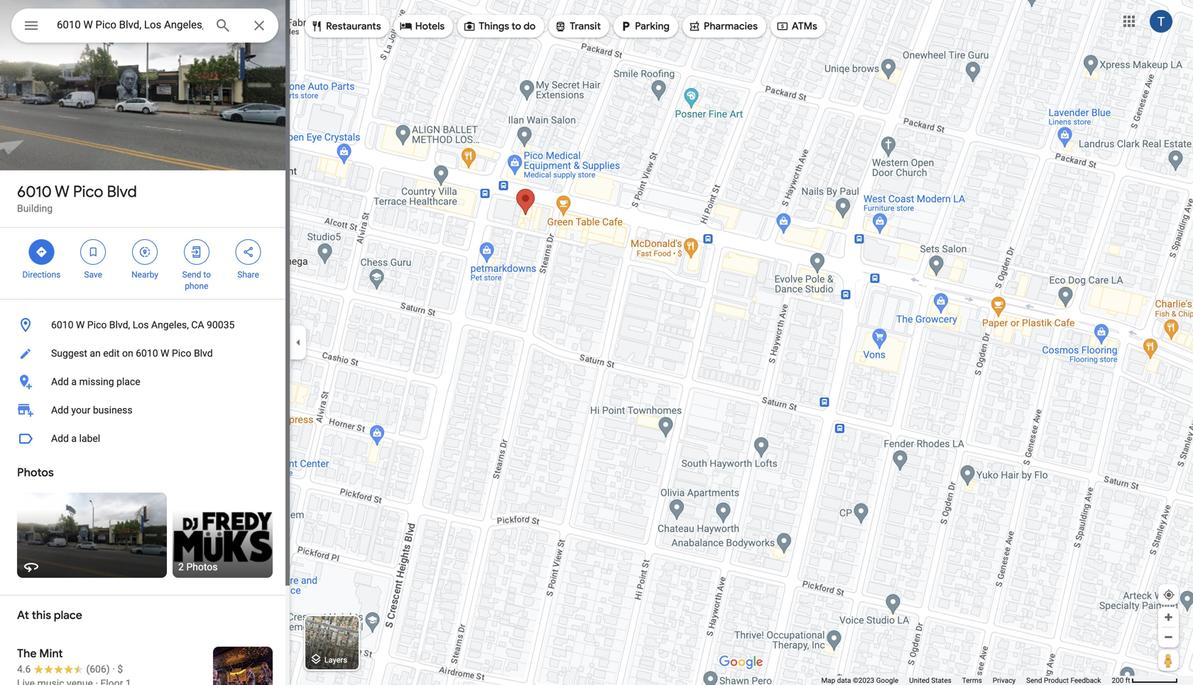 Task type: describe. For each thing, give the bounding box(es) containing it.
zoom out image
[[1164, 632, 1175, 643]]

 search field
[[11, 9, 279, 45]]

things
[[479, 20, 510, 33]]

business
[[93, 405, 133, 416]]

2
[[178, 562, 184, 573]]

ca
[[191, 319, 204, 331]]

 transit
[[554, 18, 601, 34]]

suggest an edit on 6010 w pico blvd button
[[0, 340, 290, 368]]

pico for blvd
[[73, 182, 103, 202]]

200 ft button
[[1112, 677, 1179, 685]]

suggest an edit on 6010 w pico blvd
[[51, 348, 213, 360]]

send to phone
[[182, 270, 211, 291]]


[[777, 18, 789, 34]]

a for missing
[[71, 376, 77, 388]]

directions
[[22, 270, 61, 280]]

 button
[[11, 9, 51, 45]]


[[554, 18, 567, 34]]

label
[[79, 433, 100, 445]]

 pharmacies
[[689, 18, 758, 34]]

feedback
[[1071, 677, 1102, 685]]


[[139, 244, 151, 260]]

add a missing place button
[[0, 368, 290, 397]]

on
[[122, 348, 133, 360]]

6010 w pico blvd main content
[[0, 0, 290, 686]]

2 photos
[[178, 562, 218, 573]]

building
[[17, 203, 53, 215]]

6010 inside button
[[136, 348, 158, 360]]

6010 w pico blvd, los angeles, ca 90035
[[51, 319, 235, 331]]

blvd inside '6010 w pico blvd building'
[[107, 182, 137, 202]]

send product feedback
[[1027, 677, 1102, 685]]

google account: tara schultz  
(tarashultz49@gmail.com) image
[[1150, 10, 1173, 33]]

$
[[117, 664, 123, 676]]

phone
[[185, 281, 208, 291]]

6010 for blvd
[[17, 182, 52, 202]]

privacy button
[[993, 676, 1016, 686]]

ft
[[1126, 677, 1131, 685]]

pico inside button
[[172, 348, 191, 360]]

hotels
[[415, 20, 445, 33]]

add for add a missing place
[[51, 376, 69, 388]]

place inside button
[[117, 376, 140, 388]]


[[689, 18, 701, 34]]

w for blvd
[[55, 182, 69, 202]]

restaurants
[[326, 20, 381, 33]]

add a label
[[51, 433, 100, 445]]

los
[[133, 319, 149, 331]]

6010 w pico blvd building
[[17, 182, 137, 215]]

send for send product feedback
[[1027, 677, 1043, 685]]

do
[[524, 20, 536, 33]]

add for add a label
[[51, 433, 69, 445]]

90035
[[207, 319, 235, 331]]

map
[[822, 677, 836, 685]]

show your location image
[[1163, 589, 1176, 602]]

add a label button
[[0, 425, 290, 453]]


[[311, 18, 323, 34]]

your
[[71, 405, 90, 416]]

4.6
[[17, 664, 31, 676]]

angeles,
[[151, 319, 189, 331]]

google
[[877, 677, 899, 685]]

mint
[[39, 647, 63, 662]]

edit
[[103, 348, 120, 360]]

6010 w pico blvd, los angeles, ca 90035 button
[[0, 311, 290, 340]]

suggest
[[51, 348, 87, 360]]

w for blvd,
[[76, 319, 85, 331]]

·
[[112, 664, 115, 676]]

united states
[[910, 677, 952, 685]]


[[400, 18, 413, 34]]

(606)
[[86, 664, 110, 676]]

0 horizontal spatial place
[[54, 609, 82, 623]]

privacy
[[993, 677, 1016, 685]]

at this place
[[17, 609, 82, 623]]

send product feedback button
[[1027, 676, 1102, 686]]

add your business link
[[0, 397, 290, 425]]

 hotels
[[400, 18, 445, 34]]



Task type: vqa. For each thing, say whether or not it's contained in the screenshot.


Task type: locate. For each thing, give the bounding box(es) containing it.
at
[[17, 609, 29, 623]]

0 vertical spatial blvd
[[107, 182, 137, 202]]

0 vertical spatial place
[[117, 376, 140, 388]]

blvd inside button
[[194, 348, 213, 360]]

0 horizontal spatial blvd
[[107, 182, 137, 202]]

a for label
[[71, 433, 77, 445]]

terms
[[963, 677, 983, 685]]

to inside 'send to phone'
[[204, 270, 211, 280]]

0 vertical spatial send
[[182, 270, 201, 280]]

united states button
[[910, 676, 952, 686]]

add left your
[[51, 405, 69, 416]]

to up phone
[[204, 270, 211, 280]]

footer containing map data ©2023 google
[[822, 676, 1112, 686]]

0 vertical spatial to
[[512, 20, 522, 33]]

1 add from the top
[[51, 376, 69, 388]]

6010 up suggest
[[51, 319, 74, 331]]

3 add from the top
[[51, 433, 69, 445]]


[[23, 15, 40, 36]]

nearby
[[132, 270, 158, 280]]

1 horizontal spatial send
[[1027, 677, 1043, 685]]

actions for 6010 w pico blvd region
[[0, 228, 290, 299]]

add
[[51, 376, 69, 388], [51, 405, 69, 416], [51, 433, 69, 445]]

1 vertical spatial w
[[76, 319, 85, 331]]


[[35, 244, 48, 260]]

None field
[[57, 16, 203, 33]]

map data ©2023 google
[[822, 677, 899, 685]]

pico down angeles,
[[172, 348, 191, 360]]

6010 inside button
[[51, 319, 74, 331]]

a
[[71, 376, 77, 388], [71, 433, 77, 445]]

4.6 stars 606 reviews image
[[17, 663, 110, 677]]

2 vertical spatial w
[[161, 348, 169, 360]]

1 vertical spatial 6010
[[51, 319, 74, 331]]

to
[[512, 20, 522, 33], [204, 270, 211, 280]]

an
[[90, 348, 101, 360]]

pico inside '6010 w pico blvd building'
[[73, 182, 103, 202]]

©2023
[[853, 677, 875, 685]]

 parking
[[620, 18, 670, 34]]

collapse side panel image
[[291, 335, 306, 351]]

show street view coverage image
[[1159, 650, 1180, 672]]

w inside 6010 w pico blvd, los angeles, ca 90035 button
[[76, 319, 85, 331]]

6010 W Pico Blvd, Los Angeles, CA 90035 field
[[11, 9, 279, 43]]

states
[[932, 677, 952, 685]]

a left 'label'
[[71, 433, 77, 445]]

w
[[55, 182, 69, 202], [76, 319, 85, 331], [161, 348, 169, 360]]

footer inside google maps element
[[822, 676, 1112, 686]]

2 a from the top
[[71, 433, 77, 445]]

photos right 2
[[186, 562, 218, 573]]

0 horizontal spatial photos
[[17, 466, 54, 480]]


[[463, 18, 476, 34]]

none field inside 6010 w pico blvd, los angeles, ca 90035 field
[[57, 16, 203, 33]]

6010 inside '6010 w pico blvd building'
[[17, 182, 52, 202]]

save
[[84, 270, 102, 280]]

parking
[[635, 20, 670, 33]]

share
[[238, 270, 259, 280]]

· $
[[112, 664, 123, 676]]

0 vertical spatial 6010
[[17, 182, 52, 202]]


[[87, 244, 100, 260]]

photos down add a label
[[17, 466, 54, 480]]

transit
[[570, 20, 601, 33]]

place down on
[[117, 376, 140, 388]]

0 vertical spatial a
[[71, 376, 77, 388]]

w inside suggest an edit on 6010 w pico blvd button
[[161, 348, 169, 360]]

2 horizontal spatial w
[[161, 348, 169, 360]]

1 horizontal spatial blvd
[[194, 348, 213, 360]]

0 horizontal spatial send
[[182, 270, 201, 280]]

add down suggest
[[51, 376, 69, 388]]

1 horizontal spatial to
[[512, 20, 522, 33]]

2 vertical spatial add
[[51, 433, 69, 445]]

zoom in image
[[1164, 613, 1175, 623]]

add inside "link"
[[51, 405, 69, 416]]

1 vertical spatial send
[[1027, 677, 1043, 685]]

6010 for blvd,
[[51, 319, 74, 331]]

data
[[838, 677, 852, 685]]

send inside button
[[1027, 677, 1043, 685]]

1 horizontal spatial photos
[[186, 562, 218, 573]]

pico left blvd, at the left of the page
[[87, 319, 107, 331]]

0 vertical spatial w
[[55, 182, 69, 202]]

1 a from the top
[[71, 376, 77, 388]]

google maps element
[[0, 0, 1194, 686]]

atms
[[792, 20, 818, 33]]

1 vertical spatial to
[[204, 270, 211, 280]]

send
[[182, 270, 201, 280], [1027, 677, 1043, 685]]

add a missing place
[[51, 376, 140, 388]]

2 vertical spatial 6010
[[136, 348, 158, 360]]

0 vertical spatial add
[[51, 376, 69, 388]]

pharmacies
[[704, 20, 758, 33]]

blvd
[[107, 182, 137, 202], [194, 348, 213, 360]]

pico up the 
[[73, 182, 103, 202]]

6010 up building
[[17, 182, 52, 202]]

send for send to phone
[[182, 270, 201, 280]]

6010
[[17, 182, 52, 202], [51, 319, 74, 331], [136, 348, 158, 360]]

6010 right on
[[136, 348, 158, 360]]

send left product
[[1027, 677, 1043, 685]]

w inside '6010 w pico blvd building'
[[55, 182, 69, 202]]

200 ft
[[1112, 677, 1131, 685]]

layers
[[325, 656, 347, 665]]

add your business
[[51, 405, 133, 416]]

 atms
[[777, 18, 818, 34]]

send up phone
[[182, 270, 201, 280]]

2 photos button
[[173, 493, 273, 578]]

footer
[[822, 676, 1112, 686]]

photos inside button
[[186, 562, 218, 573]]

place
[[117, 376, 140, 388], [54, 609, 82, 623]]

send inside 'send to phone'
[[182, 270, 201, 280]]

 restaurants
[[311, 18, 381, 34]]

1 vertical spatial add
[[51, 405, 69, 416]]


[[242, 244, 255, 260]]


[[190, 244, 203, 260]]

product
[[1045, 677, 1069, 685]]

pico inside button
[[87, 319, 107, 331]]

2 vertical spatial pico
[[172, 348, 191, 360]]

1 vertical spatial pico
[[87, 319, 107, 331]]

0 vertical spatial pico
[[73, 182, 103, 202]]

united
[[910, 677, 930, 685]]

price: inexpensive image
[[117, 664, 123, 676]]

the
[[17, 647, 37, 662]]

1 vertical spatial photos
[[186, 562, 218, 573]]

to left do
[[512, 20, 522, 33]]

0 vertical spatial photos
[[17, 466, 54, 480]]

1 vertical spatial blvd
[[194, 348, 213, 360]]

0 horizontal spatial to
[[204, 270, 211, 280]]

1 horizontal spatial place
[[117, 376, 140, 388]]


[[620, 18, 632, 34]]

pico
[[73, 182, 103, 202], [87, 319, 107, 331], [172, 348, 191, 360]]

the mint
[[17, 647, 63, 662]]

pico for blvd,
[[87, 319, 107, 331]]

1 vertical spatial a
[[71, 433, 77, 445]]

a inside add a label button
[[71, 433, 77, 445]]

terms button
[[963, 676, 983, 686]]

 things to do
[[463, 18, 536, 34]]

missing
[[79, 376, 114, 388]]

blvd,
[[109, 319, 130, 331]]

this
[[32, 609, 51, 623]]

add for add your business
[[51, 405, 69, 416]]

place right this
[[54, 609, 82, 623]]

to inside  things to do
[[512, 20, 522, 33]]

1 vertical spatial place
[[54, 609, 82, 623]]

1 horizontal spatial w
[[76, 319, 85, 331]]

a inside add a missing place button
[[71, 376, 77, 388]]

a left 'missing'
[[71, 376, 77, 388]]

add left 'label'
[[51, 433, 69, 445]]

0 horizontal spatial w
[[55, 182, 69, 202]]

2 add from the top
[[51, 405, 69, 416]]

200
[[1112, 677, 1124, 685]]



